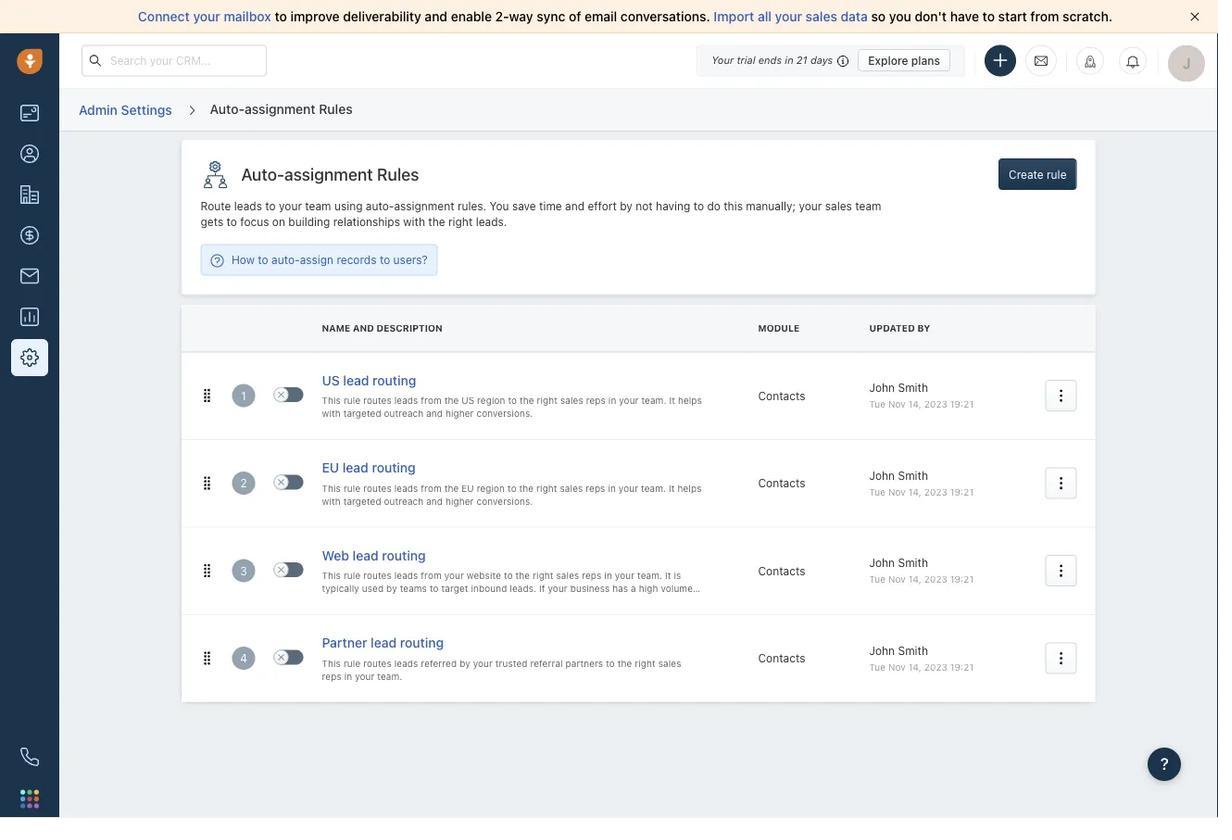 Task type: locate. For each thing, give the bounding box(es) containing it.
close image
[[278, 391, 285, 398], [278, 479, 285, 486], [278, 566, 285, 574]]

contacts for eu lead routing
[[758, 477, 806, 490]]

eu up website
[[462, 483, 474, 493]]

targeted down eu lead routing link
[[343, 496, 381, 506]]

conversions. for eu lead routing
[[477, 496, 533, 506]]

how
[[232, 253, 255, 266]]

2 contacts from the top
[[758, 477, 806, 490]]

1 horizontal spatial of
[[569, 9, 581, 24]]

and right name
[[353, 323, 374, 333]]

to up on
[[265, 200, 276, 213]]

business
[[570, 583, 610, 594]]

1 19:21 from the top
[[950, 399, 974, 410]]

outreach inside us lead routing this rule routes leads from the us region to the right sales reps in your team.  it helps with targeted outreach and higher conversions.
[[384, 408, 424, 419]]

1 2023 from the top
[[925, 399, 948, 410]]

john smith tue nov 14, 2023 19:21
[[870, 381, 974, 410], [870, 469, 974, 497], [870, 556, 974, 585], [870, 644, 974, 672]]

tue for us lead routing
[[870, 399, 886, 410]]

lead inside us lead routing this rule routes leads from the us region to the right sales reps in your team.  it helps with targeted outreach and higher conversions.
[[343, 372, 369, 388]]

3 john smith tue nov 14, 2023 19:21 from the top
[[870, 556, 974, 585]]

in inside the eu lead routing this rule routes leads from the eu region to the right sales reps in your team. it helps with targeted outreach and higher conversions.
[[608, 483, 616, 493]]

region for us lead routing
[[477, 395, 505, 406]]

to up the eu lead routing this rule routes leads from the eu region to the right sales reps in your team. it helps with targeted outreach and higher conversions.
[[508, 395, 517, 406]]

rule down us lead routing link
[[344, 395, 361, 406]]

routing inside partner lead routing this rule routes leads referred by your trusted referral partners to the right sales reps in your team.
[[400, 635, 444, 650]]

lead right web on the bottom left of the page
[[353, 548, 379, 563]]

from up teams
[[421, 570, 442, 581]]

leads for partner lead routing
[[394, 658, 418, 668]]

and left enable
[[425, 9, 448, 24]]

reps inside partner lead routing this rule routes leads referred by your trusted referral partners to the right sales reps in your team.
[[322, 671, 342, 682]]

of down typically
[[322, 597, 331, 607]]

4 john smith tue nov 14, 2023 19:21 from the top
[[870, 644, 974, 672]]

1 horizontal spatial leads.
[[510, 583, 537, 594]]

of right sync
[[569, 9, 581, 24]]

explore plans
[[868, 54, 940, 67]]

2 team from the left
[[855, 200, 882, 213]]

1 horizontal spatial improve
[[577, 597, 613, 607]]

2
[[240, 477, 247, 490]]

routes inside web lead routing this rule routes leads from your website to the right sales reps in your team. it is typically used by teams to target inbound leads. if your business has a high volume of leads coming in from different sources, this rule helps improve lead management.
[[363, 570, 392, 581]]

1 horizontal spatial this
[[724, 200, 743, 213]]

this right do
[[724, 200, 743, 213]]

name and description
[[322, 323, 443, 333]]

rule inside partner lead routing this rule routes leads referred by your trusted referral partners to the right sales reps in your team.
[[344, 658, 361, 668]]

this for web
[[322, 570, 341, 581]]

move image left "4"
[[201, 652, 214, 665]]

region up the eu lead routing this rule routes leads from the eu region to the right sales reps in your team. it helps with targeted outreach and higher conversions.
[[477, 395, 505, 406]]

scratch.
[[1063, 9, 1113, 24]]

your
[[193, 9, 220, 24], [775, 9, 802, 24], [279, 200, 302, 213], [799, 200, 822, 213], [619, 395, 639, 406], [619, 483, 638, 493], [444, 570, 464, 581], [615, 570, 635, 581], [548, 583, 568, 594], [473, 658, 493, 668], [355, 671, 375, 682]]

conversions. for us lead routing
[[477, 408, 533, 419]]

1 vertical spatial leads.
[[510, 583, 537, 594]]

contacts for partner lead routing
[[758, 652, 806, 665]]

routes
[[363, 395, 392, 406], [363, 483, 392, 493], [363, 570, 392, 581], [363, 658, 392, 668]]

0 vertical spatial improve
[[291, 9, 340, 24]]

routing down name and description
[[373, 372, 416, 388]]

0 vertical spatial outreach
[[384, 408, 424, 419]]

1 higher from the top
[[446, 408, 474, 419]]

routes inside us lead routing this rule routes leads from the us region to the right sales reps in your team.  it helps with targeted outreach and higher conversions.
[[363, 395, 392, 406]]

and right time
[[565, 200, 585, 213]]

higher inside the eu lead routing this rule routes leads from the eu region to the right sales reps in your team. it helps with targeted outreach and higher conversions.
[[446, 496, 474, 506]]

to right the how
[[258, 253, 268, 266]]

1 targeted from the top
[[343, 408, 381, 419]]

leads inside partner lead routing this rule routes leads referred by your trusted referral partners to the right sales reps in your team.
[[394, 658, 418, 668]]

higher up the eu lead routing this rule routes leads from the eu region to the right sales reps in your team. it helps with targeted outreach and higher conversions.
[[446, 408, 474, 419]]

targeted inside the eu lead routing this rule routes leads from the eu region to the right sales reps in your team. it helps with targeted outreach and higher conversions.
[[343, 496, 381, 506]]

with
[[403, 216, 425, 229], [322, 408, 341, 419], [322, 496, 341, 506]]

with for us lead routing
[[322, 408, 341, 419]]

with inside the eu lead routing this rule routes leads from the eu region to the right sales reps in your team. it helps with targeted outreach and higher conversions.
[[322, 496, 341, 506]]

3 smith from the top
[[898, 556, 928, 569]]

0 horizontal spatial this
[[512, 597, 528, 607]]

rule down eu lead routing link
[[344, 483, 361, 493]]

lead right partner
[[371, 635, 397, 650]]

1 vertical spatial auto-
[[272, 253, 300, 266]]

of
[[569, 9, 581, 24], [322, 597, 331, 607]]

to left users?
[[380, 253, 390, 266]]

by left not
[[620, 200, 633, 213]]

it for us lead routing
[[669, 395, 675, 406]]

4 tue from the top
[[870, 662, 886, 672]]

smith for web lead routing
[[898, 556, 928, 569]]

it
[[669, 395, 675, 406], [669, 483, 675, 493], [665, 570, 671, 581]]

0 vertical spatial with
[[403, 216, 425, 229]]

move image
[[201, 389, 214, 402], [201, 477, 214, 490], [201, 564, 214, 577], [201, 652, 214, 665]]

4 nov from the top
[[889, 662, 906, 672]]

move image for eu lead routing
[[201, 477, 214, 490]]

4 contacts from the top
[[758, 652, 806, 665]]

1 vertical spatial region
[[477, 483, 505, 493]]

sales inside us lead routing this rule routes leads from the us region to the right sales reps in your team.  it helps with targeted outreach and higher conversions.
[[560, 395, 583, 406]]

targeted down us lead routing link
[[343, 408, 381, 419]]

0 vertical spatial auto-assignment rules
[[210, 101, 353, 116]]

auto-assignment rules
[[210, 101, 353, 116], [241, 164, 419, 184]]

0 vertical spatial higher
[[446, 408, 474, 419]]

1 vertical spatial it
[[669, 483, 675, 493]]

targeted
[[343, 408, 381, 419], [343, 496, 381, 506]]

how to auto-assign records to users?
[[232, 253, 428, 266]]

have
[[950, 9, 979, 24]]

1 this from the top
[[322, 395, 341, 406]]

this inside web lead routing this rule routes leads from your website to the right sales reps in your team. it is typically used by teams to target inbound leads. if your business has a high volume of leads coming in from different sources, this rule helps improve lead management.
[[512, 597, 528, 607]]

1 horizontal spatial auto-
[[366, 200, 394, 213]]

targeted inside us lead routing this rule routes leads from the us region to the right sales reps in your team.  it helps with targeted outreach and higher conversions.
[[343, 408, 381, 419]]

2 vertical spatial close image
[[278, 566, 285, 574]]

1 nov from the top
[[889, 399, 906, 410]]

contacts for us lead routing
[[758, 389, 806, 402]]

to right partners
[[606, 658, 615, 668]]

4 2023 from the top
[[925, 662, 948, 672]]

rule for web lead routing
[[344, 570, 361, 581]]

2 14, from the top
[[909, 487, 922, 497]]

0 vertical spatial helps
[[678, 395, 702, 406]]

1 horizontal spatial rules
[[377, 164, 419, 184]]

0 vertical spatial close image
[[278, 391, 285, 398]]

phone element
[[11, 738, 48, 776]]

rule right create
[[1047, 168, 1067, 181]]

3 tue from the top
[[870, 574, 886, 585]]

leads inside the eu lead routing this rule routes leads from the eu region to the right sales reps in your team. it helps with targeted outreach and higher conversions.
[[394, 483, 418, 493]]

from down teams
[[406, 597, 427, 607]]

2023
[[925, 399, 948, 410], [925, 487, 948, 497], [925, 574, 948, 585], [925, 662, 948, 672]]

leads. inside route leads to your team using auto-assignment rules. you save time and effort by not having to do this manually; your sales team gets to focus on building relationships with the right leads.
[[476, 216, 507, 229]]

rule inside the eu lead routing this rule routes leads from the eu region to the right sales reps in your team. it helps with targeted outreach and higher conversions.
[[344, 483, 361, 493]]

1 14, from the top
[[909, 399, 922, 410]]

2 nov from the top
[[889, 487, 906, 497]]

to up the inbound
[[504, 570, 513, 581]]

with down eu lead routing link
[[322, 496, 341, 506]]

admin settings
[[79, 102, 172, 117]]

routing inside us lead routing this rule routes leads from the us region to the right sales reps in your team.  it helps with targeted outreach and higher conversions.
[[373, 372, 416, 388]]

0 vertical spatial this
[[724, 200, 743, 213]]

4 19:21 from the top
[[950, 662, 974, 672]]

routing
[[373, 372, 416, 388], [372, 460, 416, 475], [382, 548, 426, 563], [400, 635, 444, 650]]

1 vertical spatial close image
[[278, 479, 285, 486]]

the inside partner lead routing this rule routes leads referred by your trusted referral partners to the right sales reps in your team.
[[618, 658, 632, 668]]

3 this from the top
[[322, 570, 341, 581]]

3 contacts from the top
[[758, 564, 806, 577]]

auto- up focus
[[241, 164, 285, 184]]

improve left deliverability
[[291, 9, 340, 24]]

you
[[490, 200, 509, 213]]

2 routes from the top
[[363, 483, 392, 493]]

send email image
[[1035, 53, 1048, 68]]

routes for us
[[363, 395, 392, 406]]

routes down eu lead routing link
[[363, 483, 392, 493]]

routes down partner lead routing link
[[363, 658, 392, 668]]

region inside the eu lead routing this rule routes leads from the eu region to the right sales reps in your team. it helps with targeted outreach and higher conversions.
[[477, 483, 505, 493]]

0 horizontal spatial leads.
[[476, 216, 507, 229]]

2 conversions. from the top
[[477, 496, 533, 506]]

1 move image from the top
[[201, 389, 214, 402]]

with down us lead routing link
[[322, 408, 341, 419]]

partner lead routing link
[[322, 634, 444, 655]]

auto- down search your crm... text field
[[210, 101, 245, 116]]

this down partner
[[322, 658, 341, 668]]

3 nov from the top
[[889, 574, 906, 585]]

how to auto-assign records to users? link
[[202, 252, 437, 268]]

close image for us
[[278, 391, 285, 398]]

1 vertical spatial rules
[[377, 164, 419, 184]]

2 vertical spatial with
[[322, 496, 341, 506]]

move image left 1
[[201, 389, 214, 402]]

1 horizontal spatial us
[[462, 395, 474, 406]]

routing up teams
[[382, 548, 426, 563]]

1 smith from the top
[[898, 381, 928, 394]]

this down eu lead routing link
[[322, 483, 341, 493]]

2 smith from the top
[[898, 469, 928, 482]]

assignment inside route leads to your team using auto-assignment rules. you save time and effort by not having to do this manually; your sales team gets to focus on building relationships with the right leads.
[[394, 200, 455, 213]]

target
[[441, 583, 468, 594]]

0 vertical spatial auto-
[[366, 200, 394, 213]]

helps inside us lead routing this rule routes leads from the us region to the right sales reps in your team.  it helps with targeted outreach and higher conversions.
[[678, 395, 702, 406]]

teams
[[400, 583, 427, 594]]

not
[[636, 200, 653, 213]]

and up the target
[[426, 496, 443, 506]]

0 horizontal spatial auto-
[[272, 253, 300, 266]]

0 vertical spatial leads.
[[476, 216, 507, 229]]

auto- up relationships
[[366, 200, 394, 213]]

rule down partner
[[344, 658, 361, 668]]

leads. left if at the left of page
[[510, 583, 537, 594]]

conversations.
[[621, 9, 710, 24]]

connect
[[138, 9, 190, 24]]

2 2023 from the top
[[925, 487, 948, 497]]

move image left 3
[[201, 564, 214, 577]]

leads.
[[476, 216, 507, 229], [510, 583, 537, 594]]

2 vertical spatial helps
[[550, 597, 574, 607]]

create
[[1009, 168, 1044, 181]]

conversions. up web lead routing this rule routes leads from your website to the right sales reps in your team. it is typically used by teams to target inbound leads. if your business has a high volume of leads coming in from different sources, this rule helps improve lead management.
[[477, 496, 533, 506]]

2 move image from the top
[[201, 477, 214, 490]]

0 vertical spatial targeted
[[343, 408, 381, 419]]

4 14, from the top
[[909, 662, 922, 672]]

14, for us lead routing
[[909, 399, 922, 410]]

conversions. inside us lead routing this rule routes leads from the us region to the right sales reps in your team.  it helps with targeted outreach and higher conversions.
[[477, 408, 533, 419]]

lead
[[343, 372, 369, 388], [343, 460, 369, 475], [353, 548, 379, 563], [615, 597, 634, 607], [371, 635, 397, 650]]

leads down us lead routing link
[[394, 395, 418, 406]]

us
[[322, 372, 340, 388], [462, 395, 474, 406]]

1 vertical spatial conversions.
[[477, 496, 533, 506]]

web lead routing link
[[322, 546, 426, 567]]

2 outreach from the top
[[384, 496, 424, 506]]

routes for web
[[363, 570, 392, 581]]

routing up referred
[[400, 635, 444, 650]]

leads up teams
[[394, 570, 418, 581]]

in
[[785, 54, 794, 66], [609, 395, 616, 406], [608, 483, 616, 493], [604, 570, 612, 581], [396, 597, 404, 607], [344, 671, 352, 682]]

import
[[714, 9, 755, 24]]

4 smith from the top
[[898, 644, 928, 657]]

2 targeted from the top
[[343, 496, 381, 506]]

auto- down on
[[272, 253, 300, 266]]

1 john from the top
[[870, 381, 895, 394]]

3 14, from the top
[[909, 574, 922, 585]]

1 vertical spatial targeted
[[343, 496, 381, 506]]

3 john from the top
[[870, 556, 895, 569]]

3
[[240, 564, 247, 577]]

4 routes from the top
[[363, 658, 392, 668]]

1 outreach from the top
[[384, 408, 424, 419]]

outreach down us lead routing link
[[384, 408, 424, 419]]

with up users?
[[403, 216, 425, 229]]

higher
[[446, 408, 474, 419], [446, 496, 474, 506]]

3 close image from the top
[[278, 566, 285, 574]]

sync
[[537, 9, 565, 24]]

from for web lead routing
[[421, 570, 442, 581]]

2 this from the top
[[322, 483, 341, 493]]

1 vertical spatial higher
[[446, 496, 474, 506]]

right
[[448, 216, 473, 229], [537, 395, 558, 406], [537, 483, 557, 493], [533, 570, 554, 581], [635, 658, 656, 668]]

eu up web on the bottom left of the page
[[322, 460, 339, 475]]

it inside the eu lead routing this rule routes leads from the eu region to the right sales reps in your team. it helps with targeted outreach and higher conversions.
[[669, 483, 675, 493]]

from inside the eu lead routing this rule routes leads from the eu region to the right sales reps in your team. it helps with targeted outreach and higher conversions.
[[421, 483, 442, 493]]

region inside us lead routing this rule routes leads from the us region to the right sales reps in your team.  it helps with targeted outreach and higher conversions.
[[477, 395, 505, 406]]

1 vertical spatial of
[[322, 597, 331, 607]]

move image left 2 on the left bottom of page
[[201, 477, 214, 490]]

improve down business
[[577, 597, 613, 607]]

this down us lead routing link
[[322, 395, 341, 406]]

leads down partner lead routing link
[[394, 658, 418, 668]]

routing inside web lead routing this rule routes leads from your website to the right sales reps in your team. it is typically used by teams to target inbound leads. if your business has a high volume of leads coming in from different sources, this rule helps improve lead management.
[[382, 548, 426, 563]]

john smith tue nov 14, 2023 19:21 for eu lead routing
[[870, 469, 974, 497]]

2 higher from the top
[[446, 496, 474, 506]]

0 vertical spatial us
[[322, 372, 340, 388]]

conversions.
[[477, 408, 533, 419], [477, 496, 533, 506]]

1 john smith tue nov 14, 2023 19:21 from the top
[[870, 381, 974, 410]]

sales inside partner lead routing this rule routes leads referred by your trusted referral partners to the right sales reps in your team.
[[658, 658, 681, 668]]

outreach down eu lead routing link
[[384, 496, 424, 506]]

john smith tue nov 14, 2023 19:21 for partner lead routing
[[870, 644, 974, 672]]

tue
[[870, 399, 886, 410], [870, 487, 886, 497], [870, 574, 886, 585], [870, 662, 886, 672]]

by
[[620, 200, 633, 213], [918, 323, 931, 333], [386, 583, 397, 594], [460, 658, 470, 668]]

2 vertical spatial assignment
[[394, 200, 455, 213]]

this right sources,
[[512, 597, 528, 607]]

higher inside us lead routing this rule routes leads from the us region to the right sales reps in your team.  it helps with targeted outreach and higher conversions.
[[446, 408, 474, 419]]

rule for partner lead routing
[[344, 658, 361, 668]]

phone image
[[20, 748, 39, 766]]

rules
[[319, 101, 353, 116], [377, 164, 419, 184]]

routes up used
[[363, 570, 392, 581]]

helps inside web lead routing this rule routes leads from your website to the right sales reps in your team. it is typically used by teams to target inbound leads. if your business has a high volume of leads coming in from different sources, this rule helps improve lead management.
[[550, 597, 574, 607]]

eu lead routing link
[[322, 459, 416, 480]]

0 vertical spatial region
[[477, 395, 505, 406]]

high
[[639, 583, 658, 594]]

4 this from the top
[[322, 658, 341, 668]]

3 2023 from the top
[[925, 574, 948, 585]]

lead down us lead routing link
[[343, 460, 369, 475]]

2 john from the top
[[870, 469, 895, 482]]

this inside the eu lead routing this rule routes leads from the eu region to the right sales reps in your team. it helps with targeted outreach and higher conversions.
[[322, 483, 341, 493]]

by right updated
[[918, 323, 931, 333]]

routing inside the eu lead routing this rule routes leads from the eu region to the right sales reps in your team. it helps with targeted outreach and higher conversions.
[[372, 460, 416, 475]]

this inside us lead routing this rule routes leads from the us region to the right sales reps in your team.  it helps with targeted outreach and higher conversions.
[[322, 395, 341, 406]]

leads for us lead routing
[[394, 395, 418, 406]]

from
[[1031, 9, 1060, 24], [421, 395, 442, 406], [421, 483, 442, 493], [421, 570, 442, 581], [406, 597, 427, 607]]

1 conversions. from the top
[[477, 408, 533, 419]]

1 close image from the top
[[278, 391, 285, 398]]

right inside us lead routing this rule routes leads from the us region to the right sales reps in your team.  it helps with targeted outreach and higher conversions.
[[537, 395, 558, 406]]

and down the description
[[426, 408, 443, 419]]

nov
[[889, 399, 906, 410], [889, 487, 906, 497], [889, 574, 906, 585], [889, 662, 906, 672]]

from inside us lead routing this rule routes leads from the us region to the right sales reps in your team.  it helps with targeted outreach and higher conversions.
[[421, 395, 442, 406]]

name
[[322, 323, 350, 333]]

auto-
[[366, 200, 394, 213], [272, 253, 300, 266]]

helps inside the eu lead routing this rule routes leads from the eu region to the right sales reps in your team. it helps with targeted outreach and higher conversions.
[[678, 483, 702, 493]]

nov for eu lead routing
[[889, 487, 906, 497]]

import all your sales data link
[[714, 9, 872, 24]]

4 john from the top
[[870, 644, 895, 657]]

3 move image from the top
[[201, 564, 214, 577]]

close image right 2 on the left bottom of page
[[278, 479, 285, 486]]

1 vertical spatial auto-
[[241, 164, 285, 184]]

rule inside button
[[1047, 168, 1067, 181]]

auto-
[[210, 101, 245, 116], [241, 164, 285, 184]]

1 vertical spatial with
[[322, 408, 341, 419]]

auto- inside 'link'
[[272, 253, 300, 266]]

conversions. inside the eu lead routing this rule routes leads from the eu region to the right sales reps in your team. it helps with targeted outreach and higher conversions.
[[477, 496, 533, 506]]

1 tue from the top
[[870, 399, 886, 410]]

close image
[[1191, 12, 1200, 21]]

outreach
[[384, 408, 424, 419], [384, 496, 424, 506]]

with inside us lead routing this rule routes leads from the us region to the right sales reps in your team.  it helps with targeted outreach and higher conversions.
[[322, 408, 341, 419]]

0 horizontal spatial improve
[[291, 9, 340, 24]]

leads up focus
[[234, 200, 262, 213]]

1 vertical spatial outreach
[[384, 496, 424, 506]]

so
[[872, 9, 886, 24]]

this inside partner lead routing this rule routes leads referred by your trusted referral partners to the right sales reps in your team.
[[322, 658, 341, 668]]

region up website
[[477, 483, 505, 493]]

right inside partner lead routing this rule routes leads referred by your trusted referral partners to the right sales reps in your team.
[[635, 658, 656, 668]]

1 horizontal spatial team
[[855, 200, 882, 213]]

conversions. up the eu lead routing this rule routes leads from the eu region to the right sales reps in your team. it helps with targeted outreach and higher conversions.
[[477, 408, 533, 419]]

this up typically
[[322, 570, 341, 581]]

lead inside partner lead routing this rule routes leads referred by your trusted referral partners to the right sales reps in your team.
[[371, 635, 397, 650]]

from up web lead routing link
[[421, 483, 442, 493]]

higher for us lead routing
[[446, 408, 474, 419]]

effort
[[588, 200, 617, 213]]

1 routes from the top
[[363, 395, 392, 406]]

if
[[539, 583, 545, 594]]

team. inside us lead routing this rule routes leads from the us region to the right sales reps in your team.  it helps with targeted outreach and higher conversions.
[[642, 395, 667, 406]]

close image right 1
[[278, 391, 285, 398]]

leads inside us lead routing this rule routes leads from the us region to the right sales reps in your team.  it helps with targeted outreach and higher conversions.
[[394, 395, 418, 406]]

with inside route leads to your team using auto-assignment rules. you save time and effort by not having to do this manually; your sales team gets to focus on building relationships with the right leads.
[[403, 216, 425, 229]]

to inside us lead routing this rule routes leads from the us region to the right sales reps in your team.  it helps with targeted outreach and higher conversions.
[[508, 395, 517, 406]]

2 close image from the top
[[278, 479, 285, 486]]

2023 for web lead routing
[[925, 574, 948, 585]]

0 vertical spatial it
[[669, 395, 675, 406]]

14, for web lead routing
[[909, 574, 922, 585]]

0 horizontal spatial us
[[322, 372, 340, 388]]

1 vertical spatial helps
[[678, 483, 702, 493]]

using
[[334, 200, 363, 213]]

rule down if at the left of page
[[531, 597, 548, 607]]

smith
[[898, 381, 928, 394], [898, 469, 928, 482], [898, 556, 928, 569], [898, 644, 928, 657]]

leads down eu lead routing link
[[394, 483, 418, 493]]

2 tue from the top
[[870, 487, 886, 497]]

smith for eu lead routing
[[898, 469, 928, 482]]

0 horizontal spatial team
[[305, 200, 331, 213]]

to left do
[[694, 200, 704, 213]]

2 john smith tue nov 14, 2023 19:21 from the top
[[870, 469, 974, 497]]

create rule
[[1009, 168, 1067, 181]]

leads for eu lead routing
[[394, 483, 418, 493]]

higher up website
[[446, 496, 474, 506]]

improve inside web lead routing this rule routes leads from your website to the right sales reps in your team. it is typically used by teams to target inbound leads. if your business has a high volume of leads coming in from different sources, this rule helps improve lead management.
[[577, 597, 613, 607]]

1 team from the left
[[305, 200, 331, 213]]

team
[[305, 200, 331, 213], [855, 200, 882, 213]]

1 vertical spatial improve
[[577, 597, 613, 607]]

14, for eu lead routing
[[909, 487, 922, 497]]

close image right 3
[[278, 566, 285, 574]]

on
[[272, 216, 285, 229]]

freshworks switcher image
[[20, 790, 39, 808]]

0 horizontal spatial rules
[[319, 101, 353, 116]]

routes down us lead routing link
[[363, 395, 392, 406]]

and inside route leads to your team using auto-assignment rules. you save time and effort by not having to do this manually; your sales team gets to focus on building relationships with the right leads.
[[565, 200, 585, 213]]

rule inside us lead routing this rule routes leads from the us region to the right sales reps in your team.  it helps with targeted outreach and higher conversions.
[[344, 395, 361, 406]]

contacts
[[758, 389, 806, 402], [758, 477, 806, 490], [758, 564, 806, 577], [758, 652, 806, 665]]

leads. inside web lead routing this rule routes leads from your website to the right sales reps in your team. it is typically used by teams to target inbound leads. if your business has a high volume of leads coming in from different sources, this rule helps improve lead management.
[[510, 583, 537, 594]]

typically
[[322, 583, 359, 594]]

this inside web lead routing this rule routes leads from your website to the right sales reps in your team. it is typically used by teams to target inbound leads. if your business has a high volume of leads coming in from different sources, this rule helps improve lead management.
[[322, 570, 341, 581]]

3 routes from the top
[[363, 570, 392, 581]]

start
[[999, 9, 1027, 24]]

0 vertical spatial conversions.
[[477, 408, 533, 419]]

lead down name
[[343, 372, 369, 388]]

2 vertical spatial it
[[665, 570, 671, 581]]

1 vertical spatial eu
[[462, 483, 474, 493]]

from down the description
[[421, 395, 442, 406]]

route leads to your team using auto-assignment rules. you save time and effort by not having to do this manually; your sales team gets to focus on building relationships with the right leads.
[[201, 200, 882, 229]]

4 move image from the top
[[201, 652, 214, 665]]

your inside the eu lead routing this rule routes leads from the eu region to the right sales reps in your team. it helps with targeted outreach and higher conversions.
[[619, 483, 638, 493]]

19:21
[[950, 399, 974, 410], [950, 487, 974, 497], [950, 574, 974, 585], [950, 662, 974, 672]]

lead inside the eu lead routing this rule routes leads from the eu region to the right sales reps in your team. it helps with targeted outreach and higher conversions.
[[343, 460, 369, 475]]

plans
[[912, 54, 940, 67]]

by right referred
[[460, 658, 470, 668]]

targeted for eu
[[343, 496, 381, 506]]

routing down us lead routing link
[[372, 460, 416, 475]]

1 contacts from the top
[[758, 389, 806, 402]]

it inside us lead routing this rule routes leads from the us region to the right sales reps in your team.  it helps with targeted outreach and higher conversions.
[[669, 395, 675, 406]]

it for eu lead routing
[[669, 483, 675, 493]]

routes inside partner lead routing this rule routes leads referred by your trusted referral partners to the right sales reps in your team.
[[363, 658, 392, 668]]

1 vertical spatial this
[[512, 597, 528, 607]]

john smith tue nov 14, 2023 19:21 for web lead routing
[[870, 556, 974, 585]]

0 horizontal spatial of
[[322, 597, 331, 607]]

0 horizontal spatial eu
[[322, 460, 339, 475]]

way
[[509, 9, 533, 24]]

leads. down you
[[476, 216, 507, 229]]

3 19:21 from the top
[[950, 574, 974, 585]]

routes inside the eu lead routing this rule routes leads from the eu region to the right sales reps in your team. it helps with targeted outreach and higher conversions.
[[363, 483, 392, 493]]

rule up typically
[[344, 570, 361, 581]]

enable
[[451, 9, 492, 24]]

leads for web lead routing
[[394, 570, 418, 581]]

to up web lead routing this rule routes leads from your website to the right sales reps in your team. it is typically used by teams to target inbound leads. if your business has a high volume of leads coming in from different sources, this rule helps improve lead management.
[[508, 483, 517, 493]]

2 19:21 from the top
[[950, 487, 974, 497]]

19:21 for eu lead routing
[[950, 487, 974, 497]]

outreach inside the eu lead routing this rule routes leads from the eu region to the right sales reps in your team. it helps with targeted outreach and higher conversions.
[[384, 496, 424, 506]]

with for eu lead routing
[[322, 496, 341, 506]]

lead for partner lead routing
[[371, 635, 397, 650]]

by right used
[[386, 583, 397, 594]]



Task type: vqa. For each thing, say whether or not it's contained in the screenshot.
LEAD for Web lead routing
yes



Task type: describe. For each thing, give the bounding box(es) containing it.
it inside web lead routing this rule routes leads from your website to the right sales reps in your team. it is typically used by teams to target inbound leads. if your business has a high volume of leads coming in from different sources, this rule helps improve lead management.
[[665, 570, 671, 581]]

is
[[674, 570, 681, 581]]

assign
[[300, 253, 334, 266]]

right inside the eu lead routing this rule routes leads from the eu region to the right sales reps in your team. it helps with targeted outreach and higher conversions.
[[537, 483, 557, 493]]

john for eu lead routing
[[870, 469, 895, 482]]

close image
[[278, 654, 285, 661]]

lead for us lead routing
[[343, 372, 369, 388]]

Search your CRM... text field
[[82, 45, 267, 76]]

us lead routing this rule routes leads from the us region to the right sales reps in your team.  it helps with targeted outreach and higher conversions.
[[322, 372, 702, 419]]

sources,
[[471, 597, 509, 607]]

2-
[[495, 9, 509, 24]]

web
[[322, 548, 349, 563]]

to up different
[[430, 583, 439, 594]]

0 vertical spatial assignment
[[245, 101, 316, 116]]

region for eu lead routing
[[477, 483, 505, 493]]

this for partner
[[322, 658, 341, 668]]

14, for partner lead routing
[[909, 662, 922, 672]]

tue for partner lead routing
[[870, 662, 886, 672]]

from for eu lead routing
[[421, 483, 442, 493]]

of inside web lead routing this rule routes leads from your website to the right sales reps in your team. it is typically used by teams to target inbound leads. if your business has a high volume of leads coming in from different sources, this rule helps improve lead management.
[[322, 597, 331, 607]]

0 vertical spatial of
[[569, 9, 581, 24]]

smith for us lead routing
[[898, 381, 928, 394]]

referred
[[421, 658, 457, 668]]

close image for eu
[[278, 479, 285, 486]]

rule for us lead routing
[[344, 395, 361, 406]]

gets
[[201, 216, 223, 229]]

4
[[240, 652, 247, 665]]

0 vertical spatial auto-
[[210, 101, 245, 116]]

used
[[362, 583, 384, 594]]

focus
[[240, 216, 269, 229]]

by inside web lead routing this rule routes leads from your website to the right sales reps in your team. it is typically used by teams to target inbound leads. if your business has a high volume of leads coming in from different sources, this rule helps improve lead management.
[[386, 583, 397, 594]]

lead down has
[[615, 597, 634, 607]]

routes for partner
[[363, 658, 392, 668]]

move image for us lead routing
[[201, 389, 214, 402]]

lead for web lead routing
[[353, 548, 379, 563]]

reps inside the eu lead routing this rule routes leads from the eu region to the right sales reps in your team. it helps with targeted outreach and higher conversions.
[[586, 483, 605, 493]]

to inside partner lead routing this rule routes leads referred by your trusted referral partners to the right sales reps in your team.
[[606, 658, 615, 668]]

this inside route leads to your team using auto-assignment rules. you save time and effort by not having to do this manually; your sales team gets to focus on building relationships with the right leads.
[[724, 200, 743, 213]]

1 vertical spatial us
[[462, 395, 474, 406]]

close image for web
[[278, 566, 285, 574]]

routing for us lead routing
[[373, 372, 416, 388]]

admin
[[79, 102, 118, 117]]

routing for web lead routing
[[382, 548, 426, 563]]

rule for eu lead routing
[[344, 483, 361, 493]]

move image for web lead routing
[[201, 564, 214, 577]]

description
[[377, 323, 443, 333]]

1
[[241, 389, 246, 402]]

to right gets
[[227, 216, 237, 229]]

days
[[811, 54, 833, 66]]

mailbox
[[224, 9, 271, 24]]

routing for partner lead routing
[[400, 635, 444, 650]]

module
[[758, 323, 800, 333]]

tue for eu lead routing
[[870, 487, 886, 497]]

john for partner lead routing
[[870, 644, 895, 657]]

referral
[[530, 658, 563, 668]]

don't
[[915, 9, 947, 24]]

to right mailbox
[[275, 9, 287, 24]]

updated
[[870, 323, 915, 333]]

0 vertical spatial eu
[[322, 460, 339, 475]]

team. inside partner lead routing this rule routes leads referred by your trusted referral partners to the right sales reps in your team.
[[377, 671, 402, 682]]

connect your mailbox link
[[138, 9, 275, 24]]

in inside us lead routing this rule routes leads from the us region to the right sales reps in your team.  it helps with targeted outreach and higher conversions.
[[609, 395, 616, 406]]

outreach for eu lead routing
[[384, 496, 424, 506]]

reps inside us lead routing this rule routes leads from the us region to the right sales reps in your team.  it helps with targeted outreach and higher conversions.
[[586, 395, 606, 406]]

leads down typically
[[334, 597, 358, 607]]

manually;
[[746, 200, 796, 213]]

partner lead routing this rule routes leads referred by your trusted referral partners to the right sales reps in your team.
[[322, 635, 681, 682]]

different
[[430, 597, 468, 607]]

you
[[889, 9, 912, 24]]

explore plans link
[[858, 49, 951, 71]]

all
[[758, 9, 772, 24]]

team. inside web lead routing this rule routes leads from your website to the right sales reps in your team. it is typically used by teams to target inbound leads. if your business has a high volume of leads coming in from different sources, this rule helps improve lead management.
[[637, 570, 663, 581]]

your
[[712, 54, 734, 66]]

this for us
[[322, 395, 341, 406]]

sales inside route leads to your team using auto-assignment rules. you save time and effort by not having to do this manually; your sales team gets to focus on building relationships with the right leads.
[[825, 200, 852, 213]]

outreach for us lead routing
[[384, 408, 424, 419]]

2023 for eu lead routing
[[925, 487, 948, 497]]

create rule button
[[999, 158, 1077, 190]]

website
[[467, 570, 501, 581]]

2023 for partner lead routing
[[925, 662, 948, 672]]

and inside the eu lead routing this rule routes leads from the eu region to the right sales reps in your team. it helps with targeted outreach and higher conversions.
[[426, 496, 443, 506]]

records
[[337, 253, 377, 266]]

data
[[841, 9, 868, 24]]

by inside partner lead routing this rule routes leads referred by your trusted referral partners to the right sales reps in your team.
[[460, 658, 470, 668]]

in inside partner lead routing this rule routes leads referred by your trusted referral partners to the right sales reps in your team.
[[344, 671, 352, 682]]

move image for partner lead routing
[[201, 652, 214, 665]]

what's new image
[[1084, 55, 1097, 68]]

to inside the eu lead routing this rule routes leads from the eu region to the right sales reps in your team. it helps with targeted outreach and higher conversions.
[[508, 483, 517, 493]]

us lead routing link
[[322, 371, 416, 392]]

smith for partner lead routing
[[898, 644, 928, 657]]

1 horizontal spatial eu
[[462, 483, 474, 493]]

john for web lead routing
[[870, 556, 895, 569]]

web lead routing this rule routes leads from your website to the right sales reps in your team. it is typically used by teams to target inbound leads. if your business has a high volume of leads coming in from different sources, this rule helps improve lead management.
[[322, 548, 698, 607]]

21
[[797, 54, 808, 66]]

helps for us lead routing
[[678, 395, 702, 406]]

volume
[[661, 583, 693, 594]]

coming
[[360, 597, 393, 607]]

to left start
[[983, 9, 995, 24]]

contacts for web lead routing
[[758, 564, 806, 577]]

management.
[[637, 597, 698, 607]]

auto- inside route leads to your team using auto-assignment rules. you save time and effort by not having to do this manually; your sales team gets to focus on building relationships with the right leads.
[[366, 200, 394, 213]]

this for eu
[[322, 483, 341, 493]]

the inside web lead routing this rule routes leads from your website to the right sales reps in your team. it is typically used by teams to target inbound leads. if your business has a high volume of leads coming in from different sources, this rule helps improve lead management.
[[516, 570, 530, 581]]

do
[[707, 200, 721, 213]]

by inside route leads to your team using auto-assignment rules. you save time and effort by not having to do this manually; your sales team gets to focus on building relationships with the right leads.
[[620, 200, 633, 213]]

save
[[512, 200, 536, 213]]

time
[[539, 200, 562, 213]]

2023 for us lead routing
[[925, 399, 948, 410]]

deliverability
[[343, 9, 421, 24]]

having
[[656, 200, 691, 213]]

team. inside the eu lead routing this rule routes leads from the eu region to the right sales reps in your team. it helps with targeted outreach and higher conversions.
[[641, 483, 666, 493]]

route
[[201, 200, 231, 213]]

1 vertical spatial auto-assignment rules
[[241, 164, 419, 184]]

your inside us lead routing this rule routes leads from the us region to the right sales reps in your team.  it helps with targeted outreach and higher conversions.
[[619, 395, 639, 406]]

from right start
[[1031, 9, 1060, 24]]

inbound
[[471, 583, 507, 594]]

sales inside web lead routing this rule routes leads from your website to the right sales reps in your team. it is typically used by teams to target inbound leads. if your business has a high volume of leads coming in from different sources, this rule helps improve lead management.
[[556, 570, 579, 581]]

relationships
[[333, 216, 400, 229]]

right inside web lead routing this rule routes leads from your website to the right sales reps in your team. it is typically used by teams to target inbound leads. if your business has a high volume of leads coming in from different sources, this rule helps improve lead management.
[[533, 570, 554, 581]]

email
[[585, 9, 617, 24]]

and inside us lead routing this rule routes leads from the us region to the right sales reps in your team.  it helps with targeted outreach and higher conversions.
[[426, 408, 443, 419]]

eu lead routing this rule routes leads from the eu region to the right sales reps in your team. it helps with targeted outreach and higher conversions.
[[322, 460, 702, 506]]

sales inside the eu lead routing this rule routes leads from the eu region to the right sales reps in your team. it helps with targeted outreach and higher conversions.
[[560, 483, 583, 493]]

john for us lead routing
[[870, 381, 895, 394]]

19:21 for us lead routing
[[950, 399, 974, 410]]

settings
[[121, 102, 172, 117]]

1 vertical spatial assignment
[[285, 164, 373, 184]]

from for us lead routing
[[421, 395, 442, 406]]

admin settings link
[[78, 95, 173, 124]]

helps for eu lead routing
[[678, 483, 702, 493]]

routes for eu
[[363, 483, 392, 493]]

partners
[[566, 658, 603, 668]]

lead for eu lead routing
[[343, 460, 369, 475]]

trusted
[[496, 658, 528, 668]]

trial
[[737, 54, 756, 66]]

john smith tue nov 14, 2023 19:21 for us lead routing
[[870, 381, 974, 410]]

routing for eu lead routing
[[372, 460, 416, 475]]

building
[[288, 216, 330, 229]]

nov for web lead routing
[[889, 574, 906, 585]]

explore
[[868, 54, 909, 67]]

0 vertical spatial rules
[[319, 101, 353, 116]]

nov for us lead routing
[[889, 399, 906, 410]]

targeted for us
[[343, 408, 381, 419]]

has
[[613, 583, 628, 594]]

leads inside route leads to your team using auto-assignment rules. you save time and effort by not having to do this manually; your sales team gets to focus on building relationships with the right leads.
[[234, 200, 262, 213]]

users?
[[393, 253, 428, 266]]

a
[[631, 583, 636, 594]]

ends
[[759, 54, 782, 66]]

reps inside web lead routing this rule routes leads from your website to the right sales reps in your team. it is typically used by teams to target inbound leads. if your business has a high volume of leads coming in from different sources, this rule helps improve lead management.
[[582, 570, 602, 581]]

the inside route leads to your team using auto-assignment rules. you save time and effort by not having to do this manually; your sales team gets to focus on building relationships with the right leads.
[[428, 216, 445, 229]]

higher for eu lead routing
[[446, 496, 474, 506]]

tue for web lead routing
[[870, 574, 886, 585]]

right inside route leads to your team using auto-assignment rules. you save time and effort by not having to do this manually; your sales team gets to focus on building relationships with the right leads.
[[448, 216, 473, 229]]

nov for partner lead routing
[[889, 662, 906, 672]]

rules.
[[458, 200, 487, 213]]

your trial ends in 21 days
[[712, 54, 833, 66]]

partner
[[322, 635, 367, 650]]

19:21 for web lead routing
[[950, 574, 974, 585]]

connect your mailbox to improve deliverability and enable 2-way sync of email conversations. import all your sales data so you don't have to start from scratch.
[[138, 9, 1113, 24]]

19:21 for partner lead routing
[[950, 662, 974, 672]]

updated by
[[870, 323, 931, 333]]



